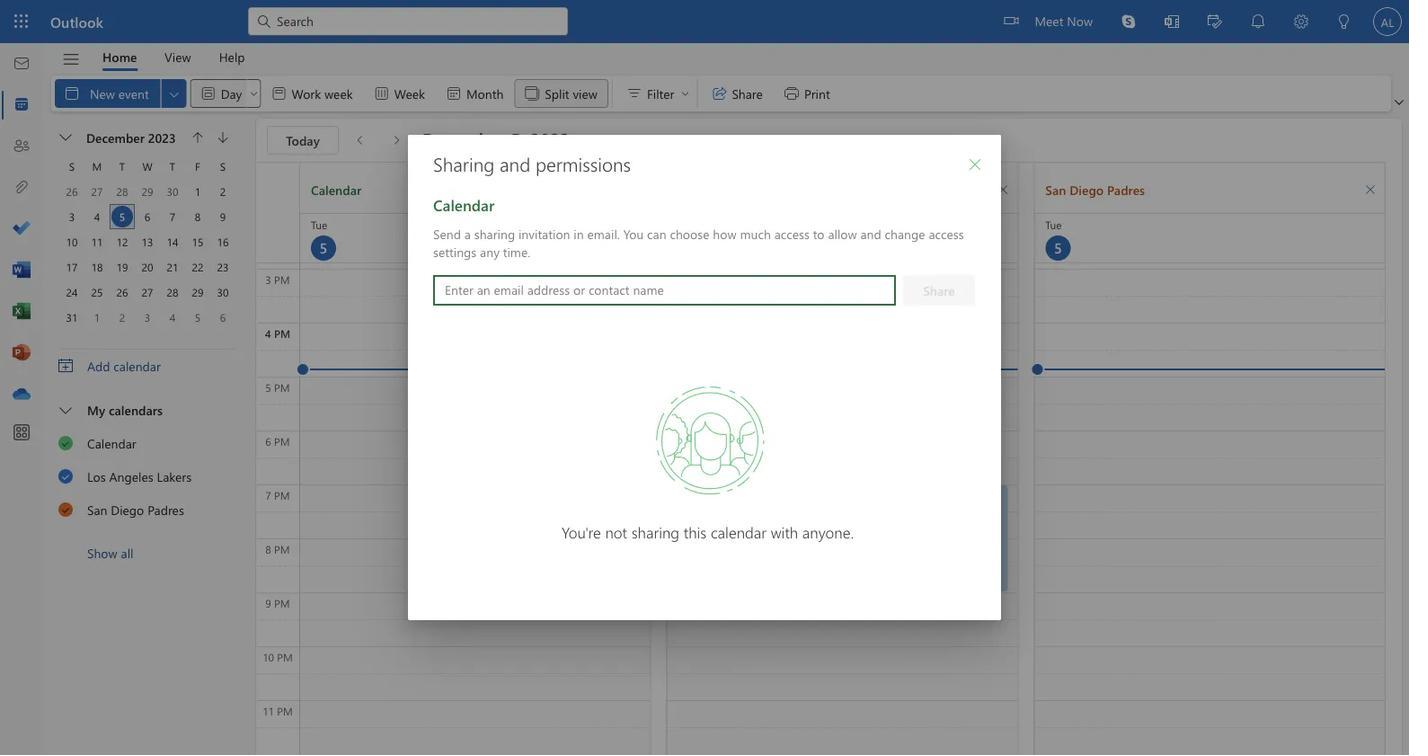 Task type: locate. For each thing, give the bounding box(es) containing it.
can
[[647, 225, 667, 242]]

0 horizontal spatial 30 button
[[162, 181, 183, 202]]

s for saturday element
[[220, 159, 226, 173]]

access
[[775, 225, 810, 242], [929, 225, 964, 242]]

1 horizontal spatial 30 button
[[212, 281, 234, 303]]

view
[[573, 85, 598, 101]]

calendar up a
[[433, 194, 495, 215]]

wednesday element
[[135, 154, 160, 179]]

tab list
[[89, 43, 259, 71]]

9 for 9 pm
[[266, 596, 271, 610]]

1 horizontal spatial san
[[1046, 181, 1066, 198]]

30 up 7 button
[[167, 184, 178, 199]]

share group
[[701, 76, 841, 108]]

2 list box from the top
[[44, 426, 249, 526]]

pm
[[274, 272, 290, 287], [274, 326, 290, 341], [274, 380, 290, 395], [274, 434, 290, 449], [274, 488, 290, 502], [274, 542, 290, 556], [274, 596, 290, 610], [277, 650, 293, 664], [277, 704, 293, 718]]

6 left 7 button
[[145, 209, 150, 224]]

sharing and permissions dialog inside document
[[408, 134, 1001, 602]]

1 horizontal spatial tue
[[678, 218, 695, 232]]

 for los angeles lakers
[[58, 468, 74, 483]]

pm up the 5 pm
[[274, 326, 290, 341]]

t right wednesday element
[[170, 159, 175, 173]]

 up the sunday element
[[59, 131, 72, 144]]

26 button right 25 button at the top left
[[111, 281, 133, 303]]

6 up 7 pm
[[266, 434, 271, 449]]

7 for 7
[[170, 209, 175, 224]]

1 vertical spatial share
[[923, 282, 955, 298]]

1  from the top
[[58, 435, 74, 450]]

0 vertical spatial 30
[[167, 184, 178, 199]]

0 horizontal spatial diego
[[111, 501, 144, 518]]

28 button down the "tuesday" element
[[111, 181, 133, 202]]

0 horizontal spatial 9
[[220, 209, 226, 224]]

diego
[[1070, 181, 1104, 198], [111, 501, 144, 518]]

5 button up 12
[[111, 206, 133, 227]]

4 up 11 button
[[94, 209, 100, 224]]

9 button
[[212, 206, 234, 227]]

1 horizontal spatial 7
[[266, 488, 271, 502]]

1
[[195, 184, 201, 199], [94, 310, 100, 325]]

2 access from the left
[[929, 225, 964, 242]]

1 for bottommost 1 button
[[94, 310, 100, 325]]

8 down 7 pm
[[266, 542, 271, 556]]

-
[[870, 489, 874, 503]]

10 inside button
[[66, 235, 78, 249]]

and right sharing
[[500, 151, 531, 176]]

t inside thursday 'element'
[[170, 159, 175, 173]]

0 vertical spatial diego
[[1070, 181, 1104, 198]]

friday element
[[185, 154, 210, 179]]

 for 2nd  button from left
[[1364, 182, 1378, 197]]

10 button
[[61, 231, 83, 253]]

27 button down m
[[86, 181, 108, 202]]

list box
[[44, 393, 249, 569], [44, 426, 249, 526]]

pm up 7 pm
[[274, 434, 290, 449]]

sharing up any
[[474, 225, 515, 242]]

monday element
[[84, 154, 110, 179]]

0 vertical spatial 10
[[66, 235, 78, 249]]

angeles down calendars
[[109, 468, 153, 485]]


[[445, 84, 463, 102]]

9 up 16 on the left top of page
[[220, 209, 226, 224]]

10
[[66, 235, 78, 249], [263, 650, 274, 664]]

27 down 20 button
[[142, 285, 153, 299]]

lakers left | at the right of page
[[821, 489, 852, 503]]

0 vertical spatial 6
[[145, 209, 150, 224]]

my calendars
[[87, 402, 163, 418]]

1 horizontal spatial angeles
[[779, 489, 818, 503]]

29 button down wednesday element
[[137, 181, 158, 202]]

calendar down my calendars
[[87, 435, 136, 451]]

30 button up 7 button
[[162, 181, 183, 202]]

1 vertical spatial angeles
[[779, 489, 818, 503]]

pm down 8 pm
[[274, 596, 290, 610]]

1 horizontal spatial 11
[[263, 704, 274, 718]]

1 access from the left
[[775, 225, 810, 242]]

time.
[[503, 243, 531, 260]]

change
[[885, 225, 926, 242]]

0 horizontal spatial padres
[[148, 501, 184, 518]]

10 pm
[[263, 650, 293, 664]]

0 horizontal spatial 
[[996, 182, 1011, 197]]

s
[[69, 159, 75, 173], [220, 159, 226, 173]]

11 button
[[86, 231, 108, 253]]

10 for 10 pm
[[263, 650, 274, 664]]

28 button down 21
[[162, 281, 183, 303]]

0 vertical spatial 7
[[170, 209, 175, 224]]

t for thursday 'element' at the top
[[170, 159, 175, 173]]

30 button down 23
[[212, 281, 234, 303]]

powerpoint image
[[13, 344, 31, 362]]

15
[[192, 235, 204, 249]]

26 down the sunday element
[[66, 184, 78, 199]]

30 down 23
[[217, 285, 229, 299]]

10 for 10
[[66, 235, 78, 249]]

6 down 23
[[220, 310, 226, 325]]

29 down 22 button
[[192, 285, 204, 299]]

5 cell
[[110, 204, 135, 229]]

4 down 21
[[170, 310, 175, 325]]

share inside  share
[[732, 85, 763, 101]]

2  from the left
[[1364, 182, 1378, 197]]

split
[[545, 85, 570, 101]]

0 horizontal spatial los
[[87, 468, 106, 485]]

calendar down  in the left top of the page
[[311, 181, 362, 198]]

and right allow
[[861, 225, 882, 242]]

sharing inside send a sharing invitation in email. you can choose how much access to allow and change access settings any time.
[[474, 225, 515, 242]]

7 inside button
[[170, 209, 175, 224]]

23
[[217, 260, 229, 274]]

7
[[170, 209, 175, 224], [266, 488, 271, 502]]

2 horizontal spatial calendar
[[433, 194, 495, 215]]

0 vertical spatial 4 button
[[86, 206, 108, 227]]

3 right 23 button
[[266, 272, 271, 287]]

phoenix suns vs los angeles lakers | 0 - 0 button
[[668, 485, 1008, 591]]

1  from the top
[[59, 131, 72, 144]]

12 button
[[111, 231, 133, 253]]

8 right 7 button
[[195, 209, 201, 224]]


[[523, 84, 541, 102]]

2 tue from the left
[[678, 218, 695, 232]]

2 s from the left
[[220, 159, 226, 173]]

1 vertical spatial 8
[[266, 542, 271, 556]]

 button
[[961, 150, 990, 179]]

8 button
[[187, 206, 209, 227]]

and inside send a sharing invitation in email. you can choose how much access to allow and change access settings any time.
[[861, 225, 882, 242]]

6 button down 23
[[212, 307, 234, 328]]

1 vertical spatial los
[[760, 489, 776, 503]]


[[58, 435, 74, 450], [58, 468, 74, 483], [58, 501, 74, 516]]

lakers inside list box
[[157, 468, 192, 485]]

1 vertical spatial 28 button
[[162, 281, 183, 303]]

0 horizontal spatial 7
[[170, 209, 175, 224]]

in
[[574, 225, 584, 242]]

10 up 11 pm
[[263, 650, 274, 664]]

0 right -
[[877, 489, 883, 503]]

9 for 9
[[220, 209, 226, 224]]

share right 
[[732, 85, 763, 101]]

28 down the "tuesday" element
[[116, 184, 128, 199]]

4 up the 5 pm
[[265, 326, 271, 341]]

11 up 18
[[91, 235, 103, 249]]

6 button
[[137, 206, 158, 227], [212, 307, 234, 328]]

0 vertical spatial 30 button
[[162, 181, 183, 202]]

4 button up 11 button
[[86, 206, 108, 227]]

t inside the "tuesday" element
[[119, 159, 125, 173]]

24
[[66, 285, 78, 299]]

0 vertical spatial 
[[58, 435, 74, 450]]

 month
[[445, 84, 504, 102]]

1 horizontal spatial 28 button
[[162, 281, 183, 303]]

los inside list box
[[87, 468, 106, 485]]

0 horizontal spatial 11
[[91, 235, 103, 249]]

1 t from the left
[[119, 159, 125, 173]]

26 button down the sunday element
[[61, 181, 83, 202]]

share inside button
[[923, 282, 955, 298]]

list box containing calendar
[[44, 426, 249, 526]]

0 vertical spatial lakers
[[157, 468, 192, 485]]

2 up 9 "button"
[[220, 184, 226, 199]]

0 vertical spatial 4
[[94, 209, 100, 224]]

share down change
[[923, 282, 955, 298]]

3 down '20'
[[145, 310, 150, 325]]

1 vertical spatial san diego padres
[[87, 501, 184, 518]]

6
[[145, 209, 150, 224], [220, 310, 226, 325], [266, 434, 271, 449]]

0 vertical spatial 11
[[91, 235, 103, 249]]

1 horizontal spatial 3
[[145, 310, 150, 325]]

print
[[804, 85, 830, 101]]

people image
[[13, 138, 31, 156]]

2 button up 9 "button"
[[212, 181, 234, 202]]

2 horizontal spatial tue 5
[[1046, 218, 1062, 257]]

2 t from the left
[[170, 159, 175, 173]]

2023
[[148, 129, 176, 146]]

2 tue 5 from the left
[[678, 218, 695, 257]]

3  from the top
[[58, 501, 74, 516]]

1 vertical spatial 6
[[220, 310, 226, 325]]

tue
[[311, 218, 327, 232], [678, 218, 695, 232], [1046, 218, 1062, 232]]

0
[[861, 489, 867, 503], [877, 489, 883, 503]]

suns
[[721, 489, 744, 503]]

2  from the top
[[58, 468, 74, 483]]

11 down 10 pm
[[263, 704, 274, 718]]

share button
[[903, 275, 975, 306]]

help
[[219, 49, 245, 65]]

angeles
[[109, 468, 153, 485], [779, 489, 818, 503]]

1 horizontal spatial  button
[[1356, 175, 1385, 204]]

1 s from the left
[[69, 159, 75, 173]]

1 horizontal spatial 27
[[142, 285, 153, 299]]

1 vertical spatial 
[[59, 405, 72, 417]]

left-rail-appbar navigation
[[4, 43, 40, 415]]

2 vertical spatial 6
[[266, 434, 271, 449]]

10 up 17 'button' on the top of the page
[[66, 235, 78, 249]]


[[59, 131, 72, 144], [59, 405, 72, 417]]

0 horizontal spatial lakers
[[157, 468, 192, 485]]

calendar
[[114, 358, 161, 374], [711, 521, 767, 542]]

outlook banner
[[0, 0, 1409, 43]]

 split view
[[523, 84, 598, 102]]

3 button up the "10" button
[[61, 206, 83, 227]]

4 button down 21
[[162, 307, 183, 328]]

s right f on the left top of page
[[220, 159, 226, 173]]

you
[[624, 225, 644, 242]]

los inside button
[[760, 489, 776, 503]]

9 down 8 pm
[[266, 596, 271, 610]]

new group
[[55, 76, 609, 111]]

1 vertical spatial calendar
[[711, 521, 767, 542]]

sharing and permissions dialog for "sharing and permissions" document
[[408, 134, 1001, 602]]

1 horizontal spatial 29 button
[[187, 281, 209, 303]]

1 vertical spatial 28
[[167, 285, 178, 299]]

29 button
[[137, 181, 158, 202], [187, 281, 209, 303]]

0 vertical spatial 2 button
[[212, 181, 234, 202]]


[[353, 133, 368, 147]]

more apps image
[[13, 424, 31, 442]]

1 vertical spatial 7
[[266, 488, 271, 502]]

9 inside "button"
[[220, 209, 226, 224]]

1 button up 8 button
[[187, 181, 209, 202]]

0 vertical spatial sharing
[[474, 225, 515, 242]]

 button
[[210, 125, 236, 150]]

pm up 8 pm
[[274, 488, 290, 502]]

1  from the left
[[996, 182, 1011, 197]]

5 pm
[[266, 380, 290, 395]]

13
[[142, 235, 153, 249]]

 for san diego padres
[[58, 501, 74, 516]]

21
[[167, 260, 178, 274]]

1 vertical spatial and
[[861, 225, 882, 242]]

1 list box from the top
[[44, 393, 249, 569]]

1 vertical spatial san
[[87, 501, 107, 518]]

16 button
[[212, 231, 234, 253]]

7 up 8 pm
[[266, 488, 271, 502]]

calendar
[[311, 181, 362, 198], [433, 194, 495, 215], [87, 435, 136, 451]]

to do image
[[13, 220, 31, 238]]

settings
[[433, 243, 477, 260]]

1 vertical spatial 2 button
[[111, 307, 133, 328]]

0 horizontal spatial calendar
[[87, 435, 136, 451]]

share
[[732, 85, 763, 101], [923, 282, 955, 298]]

|
[[855, 489, 858, 503]]

2 vertical spatial 3
[[145, 310, 150, 325]]

pm for 9 pm
[[274, 596, 290, 610]]

angeles inside list box
[[109, 468, 153, 485]]

calendar right add
[[114, 358, 161, 374]]

0 horizontal spatial tue
[[311, 218, 327, 232]]

sharing and permissions dialog
[[0, 0, 1409, 755], [408, 134, 1001, 602]]

pm down 7 pm
[[274, 542, 290, 556]]

0 vertical spatial 6 button
[[137, 206, 158, 227]]

1 horizontal spatial 27 button
[[137, 281, 158, 303]]

0 horizontal spatial 1
[[94, 310, 100, 325]]

tab list containing home
[[89, 43, 259, 71]]

28 down 21
[[167, 285, 178, 299]]

7 left 8 button
[[170, 209, 175, 224]]

11
[[91, 235, 103, 249], [263, 704, 274, 718]]

1 vertical spatial 30 button
[[212, 281, 234, 303]]

1 vertical spatial 29
[[192, 285, 204, 299]]

0 horizontal spatial 4
[[94, 209, 100, 224]]

los right vs on the bottom right
[[760, 489, 776, 503]]

1 horizontal spatial sharing
[[632, 521, 680, 542]]

0 vertical spatial 
[[59, 131, 72, 144]]

pm up 11 pm
[[277, 650, 293, 664]]

lakers down calendars
[[157, 468, 192, 485]]

27
[[91, 184, 103, 199], [142, 285, 153, 299]]

0 right | at the right of page
[[861, 489, 867, 503]]

29 down wednesday element
[[142, 184, 153, 199]]

13 button
[[137, 231, 158, 253]]

2 0 from the left
[[877, 489, 883, 503]]

excel image
[[13, 303, 31, 321]]

0 vertical spatial calendar
[[114, 358, 161, 374]]

0 horizontal spatial angeles
[[109, 468, 153, 485]]

access left to
[[775, 225, 810, 242]]

27 down m
[[91, 184, 103, 199]]

1 horizontal spatial san diego padres
[[1046, 181, 1145, 198]]

30 for leftmost '30' 'button'
[[167, 184, 178, 199]]

thursday element
[[160, 154, 185, 179]]

 left my
[[59, 405, 72, 417]]

8 inside button
[[195, 209, 201, 224]]

1 up 8 button
[[195, 184, 201, 199]]

3 button down '20'
[[137, 307, 158, 328]]

0 horizontal spatial 28
[[116, 184, 128, 199]]

0 horizontal spatial  button
[[989, 175, 1018, 204]]

0 vertical spatial 9
[[220, 209, 226, 224]]

30 button
[[162, 181, 183, 202], [212, 281, 234, 303]]

1 horizontal spatial 26 button
[[111, 281, 133, 303]]

pm for 5 pm
[[274, 380, 290, 395]]

saturday element
[[210, 154, 236, 179]]

send
[[433, 225, 461, 242]]

0 horizontal spatial 8
[[195, 209, 201, 224]]

1 horizontal spatial 
[[1364, 182, 1378, 197]]

11 inside button
[[91, 235, 103, 249]]

26 right 25 button at the top left
[[116, 285, 128, 299]]

0 horizontal spatial 0
[[861, 489, 867, 503]]

1 down 25 button at the top left
[[94, 310, 100, 325]]

1 vertical spatial 9
[[266, 596, 271, 610]]

6 button left 7 button
[[137, 206, 158, 227]]

pm down 4 pm
[[274, 380, 290, 395]]

0 horizontal spatial 30
[[167, 184, 178, 199]]

pm for 10 pm
[[277, 650, 293, 664]]


[[389, 133, 404, 147]]

calendar inside list box
[[87, 435, 136, 451]]

2 button up add calendar
[[111, 307, 133, 328]]

2  from the top
[[59, 405, 72, 417]]

list box containing my calendars
[[44, 393, 249, 569]]

calendar down suns
[[711, 521, 767, 542]]

2 vertical spatial 
[[58, 501, 74, 516]]

pm down 10 pm
[[277, 704, 293, 718]]

0 vertical spatial 1
[[195, 184, 201, 199]]

0 horizontal spatial 1 button
[[86, 307, 108, 328]]

angeles up with
[[779, 489, 818, 503]]

27 for the bottommost the 27 button
[[142, 285, 153, 299]]

4
[[94, 209, 100, 224], [170, 310, 175, 325], [265, 326, 271, 341]]

list box for my calendars
[[44, 426, 249, 526]]

0 vertical spatial 28
[[116, 184, 128, 199]]

sharing right "not"
[[632, 521, 680, 542]]

28 button
[[111, 181, 133, 202], [162, 281, 183, 303]]

27 button down 20 button
[[137, 281, 158, 303]]

25
[[91, 285, 103, 299]]

0 vertical spatial 26
[[66, 184, 78, 199]]

22 button
[[187, 256, 209, 278]]

sharing and permissions dialog for sharing and permissions "application"
[[0, 0, 1409, 755]]

0 vertical spatial 5 button
[[111, 206, 133, 227]]

t right monday "element"
[[119, 159, 125, 173]]

5 button down 22 button
[[187, 307, 209, 328]]

3 up the "10" button
[[69, 209, 75, 224]]

30 for the bottom '30' 'button'
[[217, 285, 229, 299]]

1 vertical spatial 30
[[217, 285, 229, 299]]

2 horizontal spatial 4
[[265, 326, 271, 341]]

1 horizontal spatial 0
[[877, 489, 883, 503]]

1 vertical spatial 4 button
[[162, 307, 183, 328]]

0 horizontal spatial 28 button
[[111, 181, 133, 202]]

2 up add calendar
[[119, 310, 125, 325]]

27 button
[[86, 181, 108, 202], [137, 281, 158, 303]]

pm up 4 pm
[[274, 272, 290, 287]]

11 for 11 pm
[[263, 704, 274, 718]]

2
[[220, 184, 226, 199], [119, 310, 125, 325]]

list box for add calendar
[[44, 393, 249, 569]]

s left monday "element"
[[69, 159, 75, 173]]

2 horizontal spatial 6
[[266, 434, 271, 449]]

1  button from the left
[[989, 175, 1018, 204]]

access right change
[[929, 225, 964, 242]]

1 horizontal spatial 3 button
[[137, 307, 158, 328]]

1 button
[[187, 181, 209, 202], [86, 307, 108, 328]]

word image
[[13, 262, 31, 280]]

los down my
[[87, 468, 106, 485]]

san diego padres
[[1046, 181, 1145, 198], [87, 501, 184, 518]]


[[996, 182, 1011, 197], [1364, 182, 1378, 197]]

1 button down 25 button at the top left
[[86, 307, 108, 328]]

sharing and permissions application
[[0, 0, 1409, 755]]

29 button down 22 button
[[187, 281, 209, 303]]

26 button
[[61, 181, 83, 202], [111, 281, 133, 303]]

0 horizontal spatial 6
[[145, 209, 150, 224]]

People Picker field
[[434, 276, 895, 305]]



Task type: vqa. For each thing, say whether or not it's contained in the screenshot.
'Sharing and permissions' dialog related to the Sharing and permissions document
yes



Task type: describe. For each thing, give the bounding box(es) containing it.
san diego padres inside list box
[[87, 501, 184, 518]]

 for calendar
[[58, 435, 74, 450]]

11 pm
[[263, 704, 293, 718]]

 button
[[382, 126, 411, 155]]

today
[[286, 132, 320, 148]]

outlook
[[50, 12, 103, 31]]

0 horizontal spatial 26 button
[[61, 181, 83, 202]]

 inside list box
[[59, 405, 72, 417]]

0 horizontal spatial 4 button
[[86, 206, 108, 227]]

1 tue from the left
[[311, 218, 327, 232]]

pm for 6 pm
[[274, 434, 290, 449]]

mail image
[[13, 55, 31, 73]]

31 button
[[61, 307, 83, 328]]

home
[[102, 49, 137, 65]]

25 button
[[86, 281, 108, 303]]

1 horizontal spatial calendar
[[311, 181, 362, 198]]

27 for the left the 27 button
[[91, 184, 103, 199]]

1 0 from the left
[[861, 489, 867, 503]]

 button
[[53, 44, 89, 75]]

w
[[142, 159, 152, 173]]

5 button inside cell
[[111, 206, 133, 227]]

7 for 7 pm
[[266, 488, 271, 502]]

24 button
[[61, 281, 83, 303]]


[[968, 157, 983, 172]]

pm for 4 pm
[[274, 326, 290, 341]]

los angeles lakers
[[87, 468, 192, 485]]

1 horizontal spatial 5 button
[[187, 307, 209, 328]]


[[783, 84, 801, 102]]

17 button
[[61, 256, 83, 278]]

permissions
[[536, 151, 631, 176]]

f
[[195, 159, 200, 173]]

sharing and permissions document
[[0, 0, 1409, 755]]

5 inside cell
[[119, 209, 125, 224]]

16
[[217, 235, 229, 249]]

month
[[467, 85, 504, 101]]

1 horizontal spatial 26
[[116, 285, 128, 299]]

any
[[480, 243, 500, 260]]

19 button
[[111, 256, 133, 278]]

3 pm
[[266, 272, 290, 287]]

20
[[142, 260, 153, 274]]

vs
[[747, 489, 757, 503]]

december
[[86, 129, 145, 146]]

you're not sharing this calendar with anyone.
[[562, 521, 854, 542]]

work
[[292, 85, 321, 101]]

allow
[[828, 225, 857, 242]]

you're
[[562, 521, 601, 542]]

meet
[[1035, 12, 1064, 29]]

0 vertical spatial 28 button
[[111, 181, 133, 202]]

with
[[771, 521, 798, 542]]

2 horizontal spatial 3
[[266, 272, 271, 287]]

8 for 8 pm
[[266, 542, 271, 556]]

phoenix suns vs los angeles lakers | 0 - 0
[[678, 489, 883, 503]]

1 horizontal spatial 2
[[220, 184, 226, 199]]

 work week
[[270, 84, 353, 102]]

pm for 3 pm
[[274, 272, 290, 287]]

1 tue 5 from the left
[[311, 218, 328, 257]]

my
[[87, 402, 105, 418]]

not
[[605, 521, 627, 542]]

0 horizontal spatial 26
[[66, 184, 78, 199]]

meet now
[[1035, 12, 1093, 29]]

0 vertical spatial and
[[500, 151, 531, 176]]

t for the "tuesday" element
[[119, 159, 125, 173]]

files image
[[13, 179, 31, 197]]

angeles inside button
[[779, 489, 818, 503]]

sharing for invitation
[[474, 225, 515, 242]]

a
[[465, 225, 471, 242]]

1 vertical spatial 27 button
[[137, 281, 158, 303]]

much
[[740, 225, 771, 242]]

11 for 11
[[91, 235, 103, 249]]

now
[[1067, 12, 1093, 29]]


[[192, 132, 203, 143]]

1 horizontal spatial 2 button
[[212, 181, 234, 202]]

sunday element
[[59, 154, 84, 179]]

8 pm
[[266, 542, 290, 556]]

22
[[192, 260, 204, 274]]

email.
[[587, 225, 620, 242]]


[[62, 50, 80, 69]]

tuesday element
[[110, 154, 135, 179]]

0 horizontal spatial calendar
[[114, 358, 161, 374]]

0 horizontal spatial 2 button
[[111, 307, 133, 328]]

 button
[[52, 125, 81, 150]]

more options image
[[256, 163, 299, 262]]

23 button
[[212, 256, 234, 278]]

12
[[116, 235, 128, 249]]

1 for rightmost 1 button
[[195, 184, 201, 199]]

1 vertical spatial 1 button
[[86, 307, 108, 328]]

1 vertical spatial 29 button
[[187, 281, 209, 303]]

s for the sunday element
[[69, 159, 75, 173]]

1 horizontal spatial 1 button
[[187, 181, 209, 202]]

 share
[[710, 84, 763, 102]]

31
[[66, 310, 78, 325]]

9 pm
[[266, 596, 290, 610]]

1 vertical spatial 26 button
[[111, 281, 133, 303]]

15 button
[[187, 231, 209, 253]]

3 tue 5 from the left
[[1046, 218, 1062, 257]]

add
[[87, 358, 110, 374]]

lakers inside button
[[821, 489, 852, 503]]

4 for the right 4 "button"
[[170, 310, 175, 325]]

2  button from the left
[[1356, 175, 1385, 204]]

14 button
[[162, 231, 183, 253]]

1 horizontal spatial 6
[[220, 310, 226, 325]]

sharing
[[433, 151, 495, 176]]

invitation
[[519, 225, 570, 242]]

0 horizontal spatial 2
[[119, 310, 125, 325]]

0 horizontal spatial 6 button
[[137, 206, 158, 227]]

0 horizontal spatial 3 button
[[61, 206, 83, 227]]

calendar inside send a sharing invitation in email. you can choose how much access to allow and change access settings any time. element
[[433, 194, 495, 215]]

all
[[121, 545, 133, 561]]

0 horizontal spatial 3
[[69, 209, 75, 224]]

tab list inside sharing and permissions "application"
[[89, 43, 259, 71]]

choose
[[670, 225, 710, 242]]

pm for 11 pm
[[277, 704, 293, 718]]

outlook link
[[50, 0, 103, 43]]

1 horizontal spatial 4 button
[[162, 307, 183, 328]]

1 vertical spatial 3 button
[[137, 307, 158, 328]]

week
[[394, 85, 425, 101]]

 button
[[185, 125, 210, 150]]

6 pm
[[266, 434, 290, 449]]

8 for 8
[[195, 209, 201, 224]]


[[710, 84, 728, 102]]

send a sharing invitation in email. you can choose how much access to allow and change access settings any time. element
[[433, 194, 1001, 602]]

calendar image
[[13, 96, 31, 114]]

4 for the left 4 "button"
[[94, 209, 100, 224]]

sharing for this
[[632, 521, 680, 542]]

7 button
[[162, 206, 183, 227]]

calendar inside send a sharing invitation in email. you can choose how much access to allow and change access settings any time. element
[[711, 521, 767, 542]]

week
[[325, 85, 353, 101]]

3 tue from the left
[[1046, 218, 1062, 232]]

 for first  button
[[996, 182, 1011, 197]]

this
[[684, 521, 707, 542]]

pm for 7 pm
[[274, 488, 290, 502]]

to
[[813, 225, 825, 242]]

 inside '' 'dropdown button'
[[59, 131, 72, 144]]

0 vertical spatial san
[[1046, 181, 1066, 198]]

sharing and permissions
[[433, 151, 631, 176]]

1 horizontal spatial 29
[[192, 285, 204, 299]]

1 horizontal spatial padres
[[1108, 181, 1145, 198]]


[[270, 84, 288, 102]]

phoenix
[[678, 489, 718, 503]]

0 vertical spatial san diego padres
[[1046, 181, 1145, 198]]

17
[[66, 260, 78, 274]]

0 vertical spatial 29
[[142, 184, 153, 199]]

21 button
[[162, 256, 183, 278]]

san inside list box
[[87, 501, 107, 518]]

19
[[116, 260, 128, 274]]

0 horizontal spatial 27 button
[[86, 181, 108, 202]]

 print
[[783, 84, 830, 102]]

onedrive image
[[13, 386, 31, 404]]

1 horizontal spatial 6 button
[[212, 307, 234, 328]]

show
[[87, 545, 117, 561]]

add calendar
[[87, 358, 161, 374]]

1 horizontal spatial diego
[[1070, 181, 1104, 198]]


[[1004, 13, 1019, 28]]

0 horizontal spatial 29 button
[[137, 181, 158, 202]]

anyone.
[[803, 521, 854, 542]]

diego inside list box
[[111, 501, 144, 518]]

send a sharing invitation in email. you can choose how much access to allow and change access settings any time.
[[433, 225, 964, 260]]

pm for 8 pm
[[274, 542, 290, 556]]

20 button
[[137, 256, 158, 278]]



